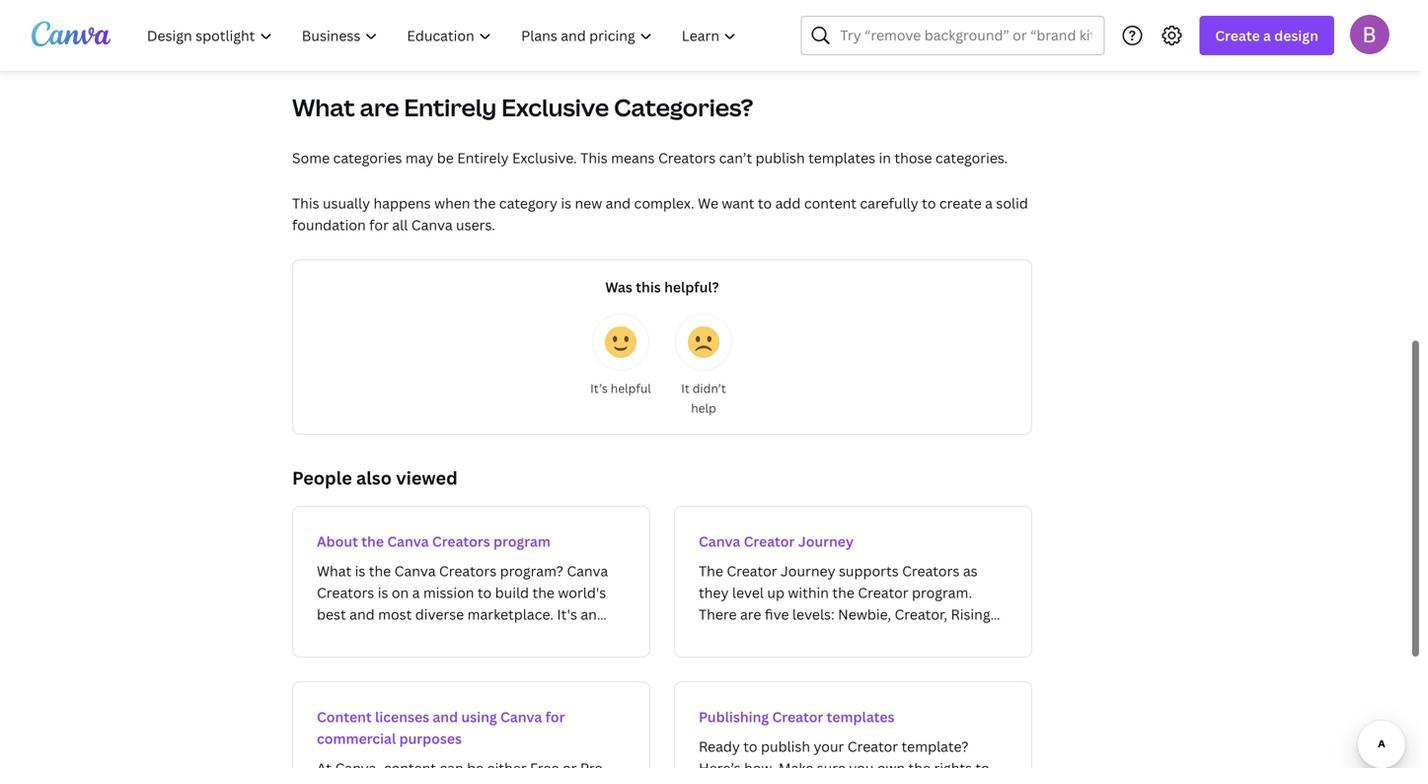 Task type: vqa. For each thing, say whether or not it's contained in the screenshot.
Fr 14 28 7 21
no



Task type: locate. For each thing, give the bounding box(es) containing it.
0 horizontal spatial to
[[758, 194, 772, 213]]

and right new
[[606, 194, 631, 213]]

creators left can't
[[658, 149, 716, 167]]

this left the means
[[581, 149, 608, 167]]

and up purposes
[[433, 708, 458, 727]]

for inside "content licenses and using canva for commercial purposes"
[[545, 708, 565, 727]]

canva inside "content licenses and using canva for commercial purposes"
[[500, 708, 542, 727]]

2 to from the left
[[922, 194, 936, 213]]

creator left journey
[[744, 533, 795, 551]]

1 horizontal spatial creators
[[658, 149, 716, 167]]

0 vertical spatial for
[[369, 216, 389, 234]]

1 vertical spatial this
[[292, 194, 319, 213]]

0 horizontal spatial the
[[362, 533, 384, 551]]

0 vertical spatial creator
[[744, 533, 795, 551]]

about
[[317, 533, 358, 551]]

1 horizontal spatial for
[[545, 708, 565, 727]]

the
[[474, 194, 496, 213], [362, 533, 384, 551]]

using
[[461, 708, 497, 727]]

creator for templates
[[772, 708, 824, 727]]

may
[[406, 149, 434, 167]]

what are entirely exclusive categories?
[[292, 91, 754, 123]]

category
[[499, 194, 558, 213]]

and inside "content licenses and using canva for commercial purposes"
[[433, 708, 458, 727]]

licenses
[[375, 708, 429, 727]]

1 horizontal spatial to
[[922, 194, 936, 213]]

a left solid
[[985, 194, 993, 213]]

all
[[392, 216, 408, 234]]

1 horizontal spatial and
[[606, 194, 631, 213]]

creator right publishing
[[772, 708, 824, 727]]

to left add
[[758, 194, 772, 213]]

1 vertical spatial for
[[545, 708, 565, 727]]

0 vertical spatial this
[[581, 149, 608, 167]]

1 vertical spatial a
[[985, 194, 993, 213]]

new
[[575, 194, 602, 213]]

the inside 'link'
[[362, 533, 384, 551]]

carefully
[[860, 194, 919, 213]]

exclusive
[[502, 91, 609, 123]]

Try "remove background" or "brand kit" search field
[[840, 17, 1092, 54]]

viewed
[[396, 466, 458, 491]]

some categories may be entirely exclusive. this means creators can't publish templates in those categories.
[[292, 149, 1008, 167]]

design
[[1275, 26, 1319, 45]]

canva inside 'link'
[[387, 533, 429, 551]]

add
[[776, 194, 801, 213]]

0 horizontal spatial for
[[369, 216, 389, 234]]

a left design
[[1264, 26, 1271, 45]]

and
[[606, 194, 631, 213], [433, 708, 458, 727]]

entirely right be
[[457, 149, 509, 167]]

and inside this usually happens when the category is new and complex. we want to add content carefully to create a solid foundation for all canva users.
[[606, 194, 631, 213]]

categories
[[333, 149, 402, 167]]

it didn't help
[[681, 381, 726, 417]]

canva inside this usually happens when the category is new and complex. we want to add content carefully to create a solid foundation for all canva users.
[[411, 216, 453, 234]]

1 vertical spatial creator
[[772, 708, 824, 727]]

the inside this usually happens when the category is new and complex. we want to add content carefully to create a solid foundation for all canva users.
[[474, 194, 496, 213]]

1 vertical spatial creators
[[432, 533, 490, 551]]

1 horizontal spatial a
[[1264, 26, 1271, 45]]

for right using
[[545, 708, 565, 727]]

creators inside 'link'
[[432, 533, 490, 551]]

0 vertical spatial a
[[1264, 26, 1271, 45]]

bob builder image
[[1350, 15, 1390, 54]]

help
[[691, 400, 716, 417]]

1 vertical spatial the
[[362, 533, 384, 551]]

1 vertical spatial and
[[433, 708, 458, 727]]

1 horizontal spatial the
[[474, 194, 496, 213]]

0 horizontal spatial a
[[985, 194, 993, 213]]

creator
[[744, 533, 795, 551], [772, 708, 824, 727]]

templates
[[809, 149, 876, 167], [827, 708, 895, 727]]

the right about
[[362, 533, 384, 551]]

are
[[360, 91, 399, 123]]

entirely
[[404, 91, 497, 123], [457, 149, 509, 167]]

1 to from the left
[[758, 194, 772, 213]]

create a design
[[1216, 26, 1319, 45]]

0 vertical spatial templates
[[809, 149, 876, 167]]

creators left program
[[432, 533, 490, 551]]

1 vertical spatial entirely
[[457, 149, 509, 167]]

this up foundation
[[292, 194, 319, 213]]

a
[[1264, 26, 1271, 45], [985, 194, 993, 213]]

can't
[[719, 149, 752, 167]]

1 horizontal spatial this
[[581, 149, 608, 167]]

entirely up be
[[404, 91, 497, 123]]

be
[[437, 149, 454, 167]]

create a design button
[[1200, 16, 1335, 55]]

0 horizontal spatial this
[[292, 194, 319, 213]]

this
[[636, 278, 661, 297]]

to left create
[[922, 194, 936, 213]]

0 vertical spatial and
[[606, 194, 631, 213]]

content
[[804, 194, 857, 213]]

helpful
[[611, 381, 651, 397]]

was
[[605, 278, 633, 297]]

this
[[581, 149, 608, 167], [292, 194, 319, 213]]

😔 image
[[688, 327, 720, 358]]

categories.
[[936, 149, 1008, 167]]

to
[[758, 194, 772, 213], [922, 194, 936, 213]]

0 vertical spatial creators
[[658, 149, 716, 167]]

was this helpful?
[[605, 278, 719, 297]]

0 vertical spatial the
[[474, 194, 496, 213]]

about the canva creators program
[[317, 533, 551, 551]]

creators
[[658, 149, 716, 167], [432, 533, 490, 551]]

this inside this usually happens when the category is new and complex. we want to add content carefully to create a solid foundation for all canva users.
[[292, 194, 319, 213]]

0 horizontal spatial creators
[[432, 533, 490, 551]]

0 horizontal spatial and
[[433, 708, 458, 727]]

helpful?
[[664, 278, 719, 297]]

for
[[369, 216, 389, 234], [545, 708, 565, 727]]

purposes
[[399, 730, 462, 749]]

the up the users.
[[474, 194, 496, 213]]

canva
[[411, 216, 453, 234], [387, 533, 429, 551], [699, 533, 741, 551], [500, 708, 542, 727]]

for left all
[[369, 216, 389, 234]]



Task type: describe. For each thing, give the bounding box(es) containing it.
means
[[611, 149, 655, 167]]

content
[[317, 708, 372, 727]]

complex.
[[634, 194, 695, 213]]

publishing creator templates link
[[674, 682, 1033, 769]]

users.
[[456, 216, 495, 234]]

people also viewed
[[292, 466, 458, 491]]

what
[[292, 91, 355, 123]]

categories?
[[614, 91, 754, 123]]

content licenses and using canva for commercial purposes
[[317, 708, 565, 749]]

canva creator journey
[[699, 533, 854, 551]]

1 vertical spatial templates
[[827, 708, 895, 727]]

0 vertical spatial entirely
[[404, 91, 497, 123]]

exclusive.
[[512, 149, 577, 167]]

create
[[940, 194, 982, 213]]

commercial
[[317, 730, 396, 749]]

for inside this usually happens when the category is new and complex. we want to add content carefully to create a solid foundation for all canva users.
[[369, 216, 389, 234]]

it
[[681, 381, 690, 397]]

🙂 image
[[605, 327, 637, 358]]

create
[[1216, 26, 1260, 45]]

a inside dropdown button
[[1264, 26, 1271, 45]]

it's helpful
[[590, 381, 651, 397]]

we
[[698, 194, 719, 213]]

journey
[[798, 533, 854, 551]]

want
[[722, 194, 755, 213]]

about the canva creators program link
[[292, 506, 651, 658]]

also
[[356, 466, 392, 491]]

program
[[494, 533, 551, 551]]

happens
[[374, 194, 431, 213]]

those
[[895, 149, 932, 167]]

people
[[292, 466, 352, 491]]

creator for journey
[[744, 533, 795, 551]]

canva creator journey link
[[674, 506, 1033, 658]]

is
[[561, 194, 572, 213]]

publishing
[[699, 708, 769, 727]]

foundation
[[292, 216, 366, 234]]

solid
[[996, 194, 1028, 213]]

this usually happens when the category is new and complex. we want to add content carefully to create a solid foundation for all canva users.
[[292, 194, 1028, 234]]

publishing creator templates
[[699, 708, 895, 727]]

in
[[879, 149, 891, 167]]

some
[[292, 149, 330, 167]]

content licenses and using canva for commercial purposes link
[[292, 682, 651, 769]]

a inside this usually happens when the category is new and complex. we want to add content carefully to create a solid foundation for all canva users.
[[985, 194, 993, 213]]

publish
[[756, 149, 805, 167]]

usually
[[323, 194, 370, 213]]

didn't
[[693, 381, 726, 397]]

when
[[434, 194, 470, 213]]

it's
[[590, 381, 608, 397]]

top level navigation element
[[134, 16, 754, 55]]



